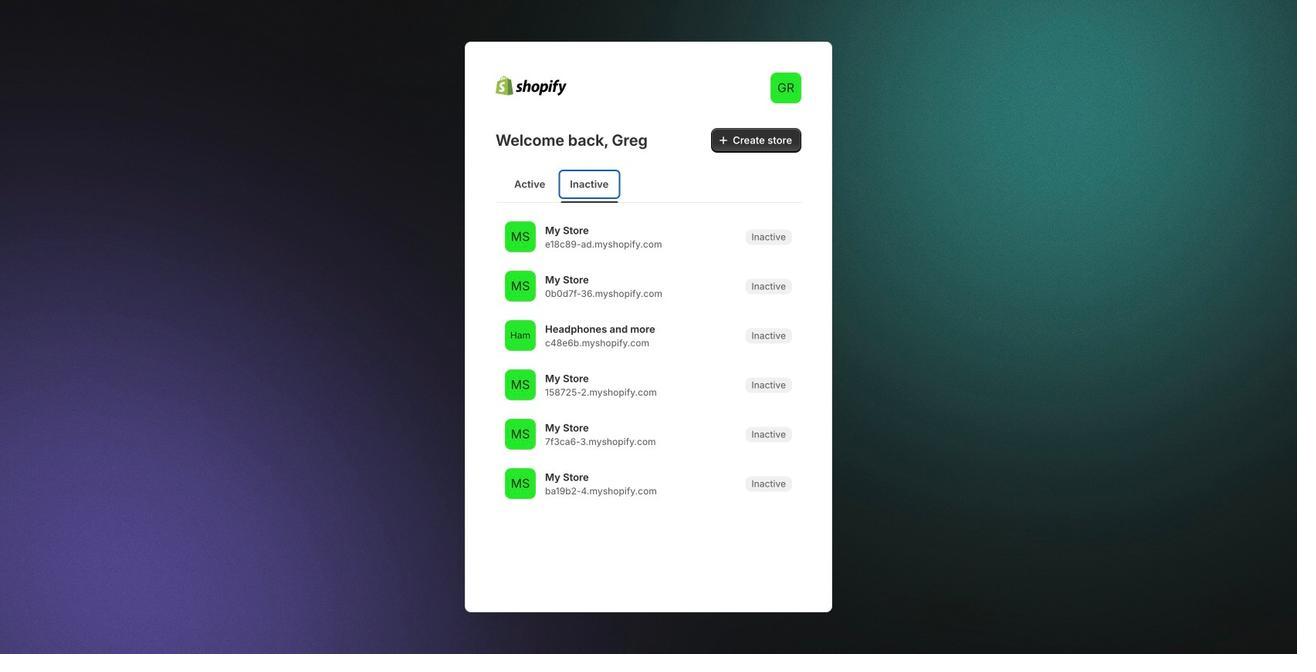 Task type: describe. For each thing, give the bounding box(es) containing it.
shopify image
[[496, 76, 567, 96]]

2 my store image from the top
[[505, 469, 536, 500]]

3 my store image from the top
[[505, 370, 536, 401]]



Task type: locate. For each thing, give the bounding box(es) containing it.
2 vertical spatial my store image
[[505, 370, 536, 401]]

0 vertical spatial my store image
[[505, 222, 536, 253]]

headphones and more image
[[505, 320, 536, 351]]

1 my store image from the top
[[505, 222, 536, 253]]

tab list
[[502, 165, 795, 203]]

1 my store image from the top
[[505, 419, 536, 450]]

0 vertical spatial my store image
[[505, 419, 536, 450]]

my store image
[[505, 419, 536, 450], [505, 469, 536, 500]]

1 vertical spatial my store image
[[505, 271, 536, 302]]

1 vertical spatial my store image
[[505, 469, 536, 500]]

greg robinson image
[[771, 73, 802, 103]]

my store image
[[505, 222, 536, 253], [505, 271, 536, 302], [505, 370, 536, 401]]

2 my store image from the top
[[505, 271, 536, 302]]



Task type: vqa. For each thing, say whether or not it's contained in the screenshot.
Mark Customize your online store as done image
no



